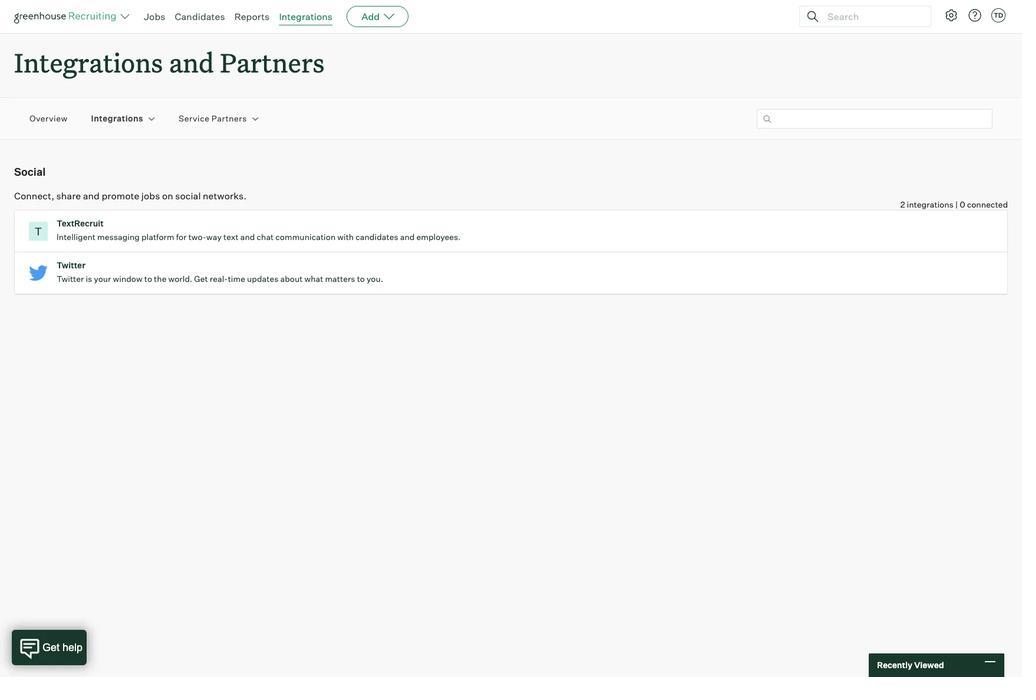 Task type: locate. For each thing, give the bounding box(es) containing it.
0 horizontal spatial to
[[144, 274, 152, 284]]

real-
[[210, 274, 228, 284]]

candidates
[[356, 232, 398, 242]]

and right the share
[[83, 190, 100, 202]]

about
[[280, 274, 303, 284]]

service partners link
[[179, 113, 247, 124]]

networks.
[[203, 190, 247, 202]]

0 vertical spatial integrations
[[279, 11, 333, 22]]

what
[[305, 274, 323, 284]]

social
[[175, 190, 201, 202]]

on
[[162, 190, 173, 202]]

viewed
[[915, 660, 944, 670]]

to
[[144, 274, 152, 284], [357, 274, 365, 284]]

connect,
[[14, 190, 54, 202]]

recently viewed
[[878, 660, 944, 670]]

1 vertical spatial integrations link
[[91, 113, 143, 124]]

partners
[[220, 45, 325, 80], [212, 113, 247, 124]]

intelligent
[[57, 232, 96, 242]]

matters
[[325, 274, 355, 284]]

updates
[[247, 274, 279, 284]]

way
[[206, 232, 222, 242]]

integrations and partners
[[14, 45, 325, 80]]

2 integrations | 0 connected
[[901, 199, 1008, 209]]

candidates link
[[175, 11, 225, 22]]

twitter down intelligent
[[57, 260, 86, 270]]

recently
[[878, 660, 913, 670]]

twitter
[[57, 260, 86, 270], [57, 274, 84, 284]]

and right candidates on the top left of the page
[[400, 232, 415, 242]]

greenhouse recruiting image
[[14, 9, 120, 24]]

1 horizontal spatial integrations link
[[279, 11, 333, 22]]

1 vertical spatial partners
[[212, 113, 247, 124]]

2
[[901, 199, 906, 209]]

0 vertical spatial twitter
[[57, 260, 86, 270]]

1 twitter from the top
[[57, 260, 86, 270]]

partners inside "service partners" link
[[212, 113, 247, 124]]

messaging
[[97, 232, 140, 242]]

and right text
[[240, 232, 255, 242]]

to left the
[[144, 274, 152, 284]]

window
[[113, 274, 143, 284]]

integrations
[[279, 11, 333, 22], [14, 45, 163, 80], [91, 113, 143, 124]]

add button
[[347, 6, 409, 27]]

integrations
[[907, 199, 954, 209]]

communication
[[276, 232, 336, 242]]

1 vertical spatial integrations
[[14, 45, 163, 80]]

2 to from the left
[[357, 274, 365, 284]]

social
[[14, 165, 46, 178]]

1 to from the left
[[144, 274, 152, 284]]

your
[[94, 274, 111, 284]]

two-
[[189, 232, 206, 242]]

partners down reports at the left top of the page
[[220, 45, 325, 80]]

get
[[194, 274, 208, 284]]

1 horizontal spatial to
[[357, 274, 365, 284]]

0 horizontal spatial integrations link
[[91, 113, 143, 124]]

0 vertical spatial integrations link
[[279, 11, 333, 22]]

1 vertical spatial twitter
[[57, 274, 84, 284]]

2 vertical spatial integrations
[[91, 113, 143, 124]]

world.
[[168, 274, 192, 284]]

reports link
[[234, 11, 270, 22]]

overview link
[[29, 113, 68, 124]]

to left you.
[[357, 274, 365, 284]]

2 twitter from the top
[[57, 274, 84, 284]]

partners right service
[[212, 113, 247, 124]]

twitter left the is
[[57, 274, 84, 284]]

integrations link
[[279, 11, 333, 22], [91, 113, 143, 124]]

and
[[169, 45, 214, 80], [83, 190, 100, 202], [240, 232, 255, 242], [400, 232, 415, 242]]

None text field
[[757, 109, 993, 128]]



Task type: vqa. For each thing, say whether or not it's contained in the screenshot.
'YOUR'
yes



Task type: describe. For each thing, give the bounding box(es) containing it.
promote
[[102, 190, 139, 202]]

td button
[[990, 6, 1008, 25]]

for
[[176, 232, 187, 242]]

overview
[[29, 113, 68, 124]]

add
[[362, 11, 380, 22]]

with
[[337, 232, 354, 242]]

twitter twitter is your window to the world. get real-time updates about what matters to you.
[[57, 260, 383, 284]]

candidates
[[175, 11, 225, 22]]

jobs
[[144, 11, 165, 22]]

td button
[[992, 8, 1006, 22]]

is
[[86, 274, 92, 284]]

platform
[[142, 232, 174, 242]]

textrecruit
[[57, 218, 104, 228]]

service partners
[[179, 113, 247, 124]]

service
[[179, 113, 210, 124]]

the
[[154, 274, 167, 284]]

you.
[[367, 274, 383, 284]]

share
[[56, 190, 81, 202]]

and down candidates link
[[169, 45, 214, 80]]

text
[[224, 232, 239, 242]]

jobs
[[141, 190, 160, 202]]

time
[[228, 274, 245, 284]]

textrecruit intelligent messaging platform for two-way text and chat communication with candidates and employees.
[[57, 218, 461, 242]]

0
[[960, 199, 966, 209]]

connect, share and promote jobs on social networks.
[[14, 190, 247, 202]]

t
[[35, 225, 42, 238]]

|
[[956, 199, 958, 209]]

jobs link
[[144, 11, 165, 22]]

Search text field
[[825, 8, 921, 25]]

reports
[[234, 11, 270, 22]]

chat
[[257, 232, 274, 242]]

configure image
[[945, 8, 959, 22]]

connected
[[968, 199, 1008, 209]]

0 vertical spatial partners
[[220, 45, 325, 80]]

employees.
[[417, 232, 461, 242]]

td
[[994, 11, 1004, 19]]



